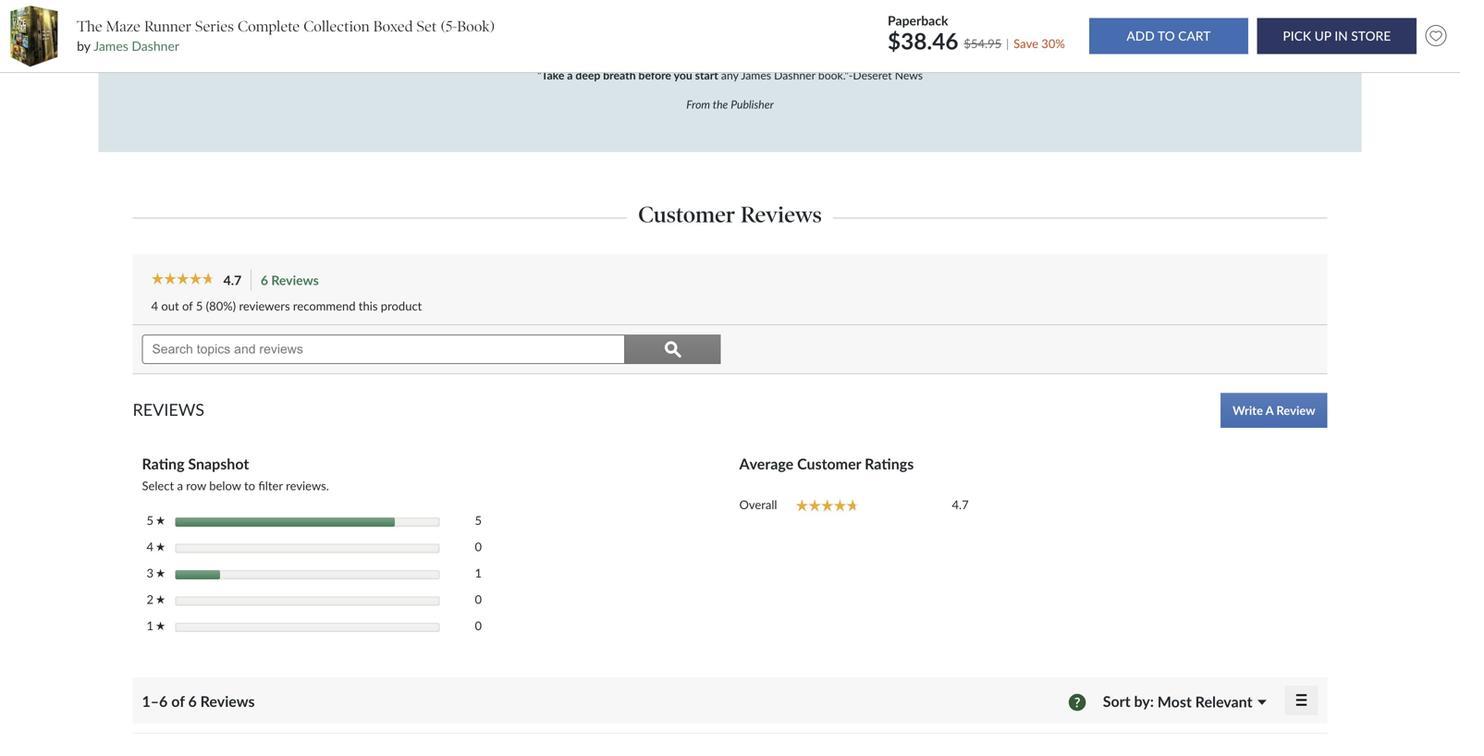 Task type: vqa. For each thing, say whether or not it's contained in the screenshot.
lauren inside Reckless (B&N Exclusive Edition) by Lauren Roberts
no



Task type: describe. For each thing, give the bounding box(es) containing it.
new
[[1053, 18, 1073, 31]]

by:
[[1134, 693, 1154, 711]]

exciting
[[953, 18, 993, 31]]

0 vertical spatial 6
[[261, 273, 268, 288]]

1 vertical spatial james
[[741, 69, 771, 82]]

sort by: most relevant ▼
[[1103, 693, 1267, 711]]

1–6 of 6 reviews alert
[[142, 693, 262, 711]]

readers
[[1012, 18, 1050, 31]]

awareness,
[[718, 35, 774, 48]]

the
[[77, 17, 102, 35]]

review
[[1277, 403, 1316, 418]]

5 ☆
[[147, 514, 165, 528]]

[the
[[581, 18, 603, 31]]

most
[[1158, 693, 1192, 711]]

paperback
[[888, 13, 949, 28]]

deep
[[576, 69, 601, 82]]

0 for 1
[[475, 619, 482, 634]]

1 horizontal spatial runner
[[791, 18, 827, 31]]

before
[[639, 69, 671, 82]]

prove
[[888, 18, 916, 31]]

filter
[[258, 479, 283, 494]]

complete
[[238, 17, 300, 35]]

to inside new to the series."—shelf awareness, starred
[[1076, 18, 1087, 31]]

for
[[995, 18, 1010, 31]]

average
[[739, 455, 794, 473]]

4 for out
[[151, 299, 158, 314]]

4 for ☆
[[147, 540, 156, 555]]

2
[[147, 593, 156, 607]]

boxed
[[373, 17, 413, 35]]

just
[[919, 18, 937, 31]]

reviewers
[[239, 299, 290, 314]]

start
[[695, 69, 718, 82]]

(5-
[[441, 17, 457, 35]]

4 ☆
[[147, 540, 165, 555]]

snapshot
[[188, 455, 249, 473]]

[ star ] "james dashner's illuminating prequel [the kill order] will thrill fans of this maze runner [series] and prove just as exciting for readers
[[355, 18, 1050, 31]]

save 30%
[[1014, 36, 1065, 51]]

1 horizontal spatial 4.7
[[952, 497, 969, 512]]

sort
[[1103, 693, 1131, 711]]

relevant
[[1196, 693, 1253, 711]]

breath
[[603, 69, 636, 82]]

james dashner link
[[94, 38, 179, 54]]

starred
[[777, 35, 813, 48]]

4 out of 5 (80%) reviewers recommend this product
[[151, 299, 422, 314]]

collection
[[304, 17, 370, 35]]

the maze runner series complete collection boxed set (5-book) image
[[9, 5, 59, 68]]

maze inside the maze runner series complete collection boxed set (5-book) by james dashner
[[106, 17, 141, 35]]

product
[[381, 299, 422, 314]]

star
[[358, 18, 385, 31]]

illuminating
[[480, 18, 538, 31]]

order]
[[624, 18, 656, 31]]

ϙ button
[[625, 335, 721, 365]]

rating
[[142, 455, 185, 473]]

☆ for 5
[[156, 516, 165, 526]]

deseret
[[853, 69, 892, 82]]

$38.46
[[888, 27, 959, 54]]

2 vertical spatial of
[[171, 693, 185, 711]]

write a review
[[1233, 403, 1316, 418]]

customer reviews
[[638, 201, 822, 228]]

3 ☆
[[147, 566, 165, 581]]

select
[[142, 479, 174, 494]]

the inside new to the series."—shelf awareness, starred
[[1090, 18, 1106, 31]]

new to the series."—shelf awareness, starred
[[648, 18, 1106, 48]]

take
[[542, 69, 564, 82]]

(80%)
[[206, 299, 236, 314]]

dashner's
[[429, 18, 477, 31]]

1 vertical spatial this
[[359, 299, 378, 314]]

a inside the rating snapshot select a row below to filter reviews.
[[177, 479, 183, 494]]

$38.46 $54.95
[[888, 27, 1002, 54]]

▼
[[1258, 698, 1267, 707]]

add to wishlist image
[[1421, 21, 1451, 51]]

≡ button
[[1285, 686, 1319, 716]]

☆ for 4
[[156, 543, 165, 552]]

prequel
[[540, 18, 578, 31]]

reviews.
[[286, 479, 329, 494]]

3
[[147, 566, 156, 581]]

out
[[161, 299, 179, 314]]



Task type: locate. For each thing, give the bounding box(es) containing it.
james right by
[[94, 38, 128, 54]]

6 reviews link
[[260, 269, 329, 292]]

☆ inside 2 ☆
[[156, 595, 165, 605]]

0 vertical spatial this
[[741, 18, 759, 31]]

2 vertical spatial 0
[[475, 619, 482, 634]]

of right 'out'
[[182, 299, 193, 314]]

"
[[537, 69, 542, 82]]

None submit
[[1089, 18, 1249, 54], [1258, 18, 1417, 54], [1089, 18, 1249, 54], [1258, 18, 1417, 54]]

to left filter
[[244, 479, 255, 494]]

james
[[94, 38, 128, 54], [741, 69, 771, 82]]

1 vertical spatial 6
[[188, 693, 197, 711]]

to
[[1076, 18, 1087, 31], [244, 479, 255, 494]]

≡
[[1295, 689, 1308, 713]]

1 vertical spatial 4.7
[[952, 497, 969, 512]]

1 vertical spatial customer
[[797, 455, 861, 473]]

2 horizontal spatial a
[[1266, 403, 1274, 418]]

1 horizontal spatial maze
[[761, 18, 788, 31]]

☆ up 1 ☆ at the bottom left of the page
[[156, 595, 165, 605]]

ϙ
[[665, 341, 682, 359]]

maze up "starred"
[[761, 18, 788, 31]]

as
[[940, 18, 950, 31]]

3 ☆ from the top
[[156, 569, 165, 579]]

1 horizontal spatial customer
[[797, 455, 861, 473]]

ratings
[[865, 455, 914, 473]]

0 horizontal spatial 6
[[188, 693, 197, 711]]

☆ inside the 5 ☆
[[156, 516, 165, 526]]

0 horizontal spatial 1
[[147, 619, 156, 634]]

1 horizontal spatial 5
[[196, 299, 203, 314]]

a
[[567, 69, 573, 82], [1266, 403, 1274, 418], [177, 479, 183, 494]]

0 for 2
[[475, 593, 482, 607]]

a right write
[[1266, 403, 1274, 418]]

4
[[151, 299, 158, 314], [147, 540, 156, 555]]

runner up james dashner "link" on the top left of page
[[144, 17, 191, 35]]

1 vertical spatial of
[[182, 299, 193, 314]]

0 horizontal spatial this
[[359, 299, 378, 314]]

series."—shelf
[[648, 35, 715, 48]]

1 horizontal spatial to
[[1076, 18, 1087, 31]]

1 vertical spatial a
[[1266, 403, 1274, 418]]

☆ down 2 ☆
[[156, 622, 165, 631]]

of right 1–6
[[171, 693, 185, 711]]

thrill
[[679, 18, 701, 31]]

2 horizontal spatial 5
[[475, 514, 482, 528]]

any
[[721, 69, 739, 82]]

1 0 from the top
[[475, 540, 482, 555]]

1 vertical spatial 4
[[147, 540, 156, 555]]

dashner down "starred"
[[774, 69, 816, 82]]

publisher
[[731, 97, 774, 111]]

☆ for 2
[[156, 595, 165, 605]]

4 up 3
[[147, 540, 156, 555]]

[series]
[[829, 18, 864, 31]]

of right fans
[[728, 18, 738, 31]]

5 for 5
[[475, 514, 482, 528]]

1 horizontal spatial this
[[741, 18, 759, 31]]

customer
[[638, 201, 735, 228], [797, 455, 861, 473]]

the maze runner series complete collection boxed set (5-book) by james dashner
[[77, 17, 495, 54]]

this up awareness,
[[741, 18, 759, 31]]

0
[[475, 540, 482, 555], [475, 593, 482, 607], [475, 619, 482, 634]]

to right 'new'
[[1076, 18, 1087, 31]]

james right any
[[741, 69, 771, 82]]

runner inside the maze runner series complete collection boxed set (5-book) by james dashner
[[144, 17, 191, 35]]

and
[[867, 18, 885, 31]]

recommend
[[293, 299, 356, 314]]

☆☆☆☆☆
[[151, 272, 215, 285], [151, 272, 215, 285], [796, 499, 859, 512], [796, 499, 859, 512]]

1 ☆ from the top
[[156, 516, 165, 526]]

1 horizontal spatial a
[[567, 69, 573, 82]]

1 for 1
[[475, 566, 482, 581]]

☆ up 3 ☆
[[156, 543, 165, 552]]

from
[[687, 97, 710, 111]]

set
[[417, 17, 437, 35]]

0 horizontal spatial runner
[[144, 17, 191, 35]]

of
[[728, 18, 738, 31], [182, 299, 193, 314], [171, 693, 185, 711]]

☆ for 3
[[156, 569, 165, 579]]

2 ☆ from the top
[[156, 543, 165, 552]]

6
[[261, 273, 268, 288], [188, 693, 197, 711]]

average customer ratings
[[739, 455, 914, 473]]

0 horizontal spatial 4.7
[[223, 273, 242, 288]]

2 vertical spatial a
[[177, 479, 183, 494]]

a inside button
[[1266, 403, 1274, 418]]

1 vertical spatial to
[[244, 479, 255, 494]]

0 vertical spatial 1
[[475, 566, 482, 581]]

Search topics and reviews text field
[[142, 335, 625, 365]]

☆ inside 3 ☆
[[156, 569, 165, 579]]

☆ up the 4 ☆
[[156, 516, 165, 526]]

0 for 4
[[475, 540, 482, 555]]

2 0 from the top
[[475, 593, 482, 607]]

4 left 'out'
[[151, 299, 158, 314]]

0 vertical spatial 0
[[475, 540, 482, 555]]

1 horizontal spatial 1
[[475, 566, 482, 581]]

by
[[77, 38, 90, 54]]

1 vertical spatial the
[[713, 97, 728, 111]]

you
[[674, 69, 692, 82]]

6 reviews
[[261, 273, 319, 288]]

2 ☆
[[147, 593, 165, 607]]

to inside the rating snapshot select a row below to filter reviews.
[[244, 479, 255, 494]]

Search topics and reviews search region search field
[[133, 326, 730, 374]]

rating snapshot select a row below to filter reviews.
[[142, 455, 329, 494]]

a right take
[[567, 69, 573, 82]]

" take a deep breath before you start any james dashner book."-deseret news
[[537, 69, 923, 82]]

☆ inside the 4 ☆
[[156, 543, 165, 552]]

0 horizontal spatial to
[[244, 479, 255, 494]]

0 vertical spatial to
[[1076, 18, 1087, 31]]

1 horizontal spatial dashner
[[774, 69, 816, 82]]

]
[[385, 18, 389, 31]]

james inside the maze runner series complete collection boxed set (5-book) by james dashner
[[94, 38, 128, 54]]

1 vertical spatial 1
[[147, 619, 156, 634]]

☆ inside 1 ☆
[[156, 622, 165, 631]]

☆
[[156, 516, 165, 526], [156, 543, 165, 552], [156, 569, 165, 579], [156, 595, 165, 605], [156, 622, 165, 631]]

0 vertical spatial the
[[1090, 18, 1106, 31]]

a left row
[[177, 479, 183, 494]]

write
[[1233, 403, 1263, 418]]

?
[[1069, 694, 1087, 712]]

☆ for 1
[[156, 622, 165, 631]]

1 vertical spatial dashner
[[774, 69, 816, 82]]

0 vertical spatial 4.7
[[223, 273, 242, 288]]

6 up reviewers
[[261, 273, 268, 288]]

dashner inside the maze runner series complete collection boxed set (5-book) by james dashner
[[132, 38, 179, 54]]

0 horizontal spatial 5
[[147, 514, 156, 528]]

series
[[195, 17, 234, 35]]

6 right 1–6
[[188, 693, 197, 711]]

1 horizontal spatial 6
[[261, 273, 268, 288]]

book."-
[[818, 69, 853, 82]]

below
[[209, 479, 241, 494]]

0 horizontal spatial a
[[177, 479, 183, 494]]

1 horizontal spatial james
[[741, 69, 771, 82]]

reviews
[[741, 201, 822, 228], [271, 273, 319, 288], [133, 400, 204, 420], [200, 693, 255, 711]]

1 for 1 ☆
[[147, 619, 156, 634]]

0 horizontal spatial the
[[713, 97, 728, 111]]

? button
[[1069, 692, 1087, 714]]

book)
[[457, 17, 495, 35]]

row
[[186, 479, 206, 494]]

5 for 5 ☆
[[147, 514, 156, 528]]

runner up "starred"
[[791, 18, 827, 31]]

0 vertical spatial dashner
[[132, 38, 179, 54]]

$54.95
[[964, 36, 1002, 51]]

4 ☆ from the top
[[156, 595, 165, 605]]

1 ☆
[[147, 619, 165, 634]]

0 vertical spatial customer
[[638, 201, 735, 228]]

1–6
[[142, 693, 168, 711]]

"james
[[392, 18, 426, 31]]

maze
[[106, 17, 141, 35], [761, 18, 788, 31]]

fans
[[704, 18, 725, 31]]

1–6 of 6 reviews
[[142, 693, 262, 711]]

maze up james dashner "link" on the top left of page
[[106, 17, 141, 35]]

the right 'new'
[[1090, 18, 1106, 31]]

0 vertical spatial james
[[94, 38, 128, 54]]

this
[[741, 18, 759, 31], [359, 299, 378, 314]]

☆ up 2 ☆
[[156, 569, 165, 579]]

1 horizontal spatial the
[[1090, 18, 1106, 31]]

0 vertical spatial of
[[728, 18, 738, 31]]

dashner right by
[[132, 38, 179, 54]]

dashner
[[132, 38, 179, 54], [774, 69, 816, 82]]

0 vertical spatial a
[[567, 69, 573, 82]]

write a review button
[[1221, 393, 1328, 428]]

overall
[[739, 497, 777, 512]]

1 vertical spatial 0
[[475, 593, 482, 607]]

[
[[355, 18, 358, 31]]

0 horizontal spatial james
[[94, 38, 128, 54]]

5 ☆ from the top
[[156, 622, 165, 631]]

this left product
[[359, 299, 378, 314]]

runner
[[144, 17, 191, 35], [791, 18, 827, 31]]

5
[[196, 299, 203, 314], [147, 514, 156, 528], [475, 514, 482, 528]]

the right from
[[713, 97, 728, 111]]

0 vertical spatial 4
[[151, 299, 158, 314]]

3 0 from the top
[[475, 619, 482, 634]]

from the publisher
[[687, 97, 774, 111]]

0 horizontal spatial dashner
[[132, 38, 179, 54]]

news
[[895, 69, 923, 82]]

will
[[659, 18, 676, 31]]

0 horizontal spatial maze
[[106, 17, 141, 35]]

0 horizontal spatial customer
[[638, 201, 735, 228]]



